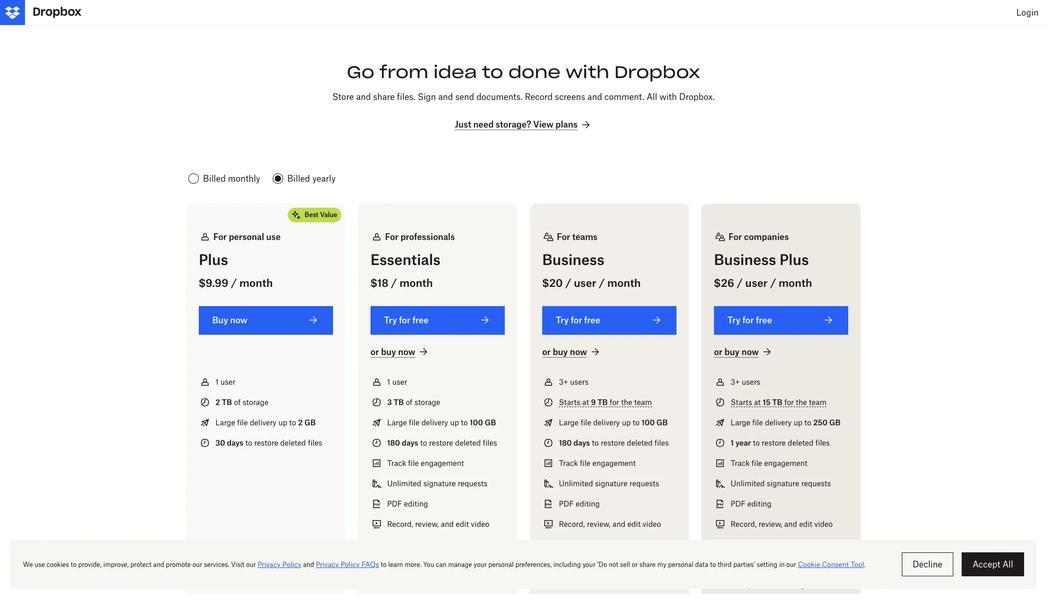 Task type: describe. For each thing, give the bounding box(es) containing it.
admin
[[779, 540, 802, 549]]

view
[[534, 119, 554, 130]]

suspicious
[[731, 560, 771, 569]]

user up the "2 tb of storage"
[[221, 377, 236, 386]]

sign
[[418, 92, 436, 102]]

from
[[380, 61, 429, 83]]

the for business plus
[[796, 398, 808, 407]]

$20 / user / month
[[543, 276, 641, 289]]

need
[[474, 119, 494, 130]]

2 tb of storage
[[216, 398, 269, 407]]

tracking
[[776, 581, 806, 589]]

large file delivery up to 100 gb for essentials
[[387, 418, 496, 427]]

try for business plus
[[728, 315, 741, 325]]

team for business
[[635, 398, 652, 407]]

for for essentials
[[385, 232, 399, 242]]

for for business plus
[[743, 315, 754, 325]]

unlimited for business plus
[[731, 479, 765, 488]]

suspicious activity alerts
[[731, 560, 821, 569]]

1 for essentials
[[387, 377, 391, 386]]

billed yearly
[[288, 174, 336, 184]]

/ for plus
[[231, 276, 237, 289]]

1 vertical spatial with
[[660, 92, 677, 102]]

deleted for essentials
[[455, 438, 481, 447]]

requests for business plus
[[802, 479, 832, 488]]

idea
[[434, 61, 477, 83]]

dropbox
[[615, 61, 701, 83]]

3+ for business plus
[[731, 377, 740, 386]]

dropbox.
[[680, 92, 715, 102]]

or buy now for business plus
[[715, 347, 759, 357]]

$18
[[371, 276, 389, 289]]

know
[[559, 560, 579, 569]]

for professionals
[[385, 232, 455, 242]]

2 plus from the left
[[780, 251, 809, 268]]

starts at 9 tb for the team
[[559, 398, 652, 407]]

for personal use
[[214, 232, 281, 242]]

record, for essentials
[[387, 520, 413, 528]]

gb for business plus
[[830, 418, 841, 427]]

3+ users for business
[[559, 377, 589, 386]]

storage for essentials
[[415, 398, 441, 407]]

know what content is shared
[[559, 560, 662, 569]]

track file engagement for business
[[559, 459, 636, 468]]

files.
[[397, 92, 416, 102]]

login
[[1017, 7, 1040, 18]]

$9.99
[[199, 276, 229, 289]]

restore for plus
[[254, 438, 278, 447]]

editing for business plus
[[748, 499, 772, 508]]

store and share files. sign and send documents. record screens and comment. all with dropbox.
[[333, 92, 715, 102]]

monthly
[[228, 174, 260, 184]]

storage?
[[496, 119, 532, 130]]

business plus
[[715, 251, 809, 268]]

30
[[216, 438, 225, 447]]

deleted for business plus
[[788, 438, 814, 447]]

record, review, and edit video for business
[[559, 520, 662, 528]]

4 / from the left
[[599, 276, 605, 289]]

or buy now for essentials
[[371, 347, 416, 357]]

pdf for business
[[559, 499, 574, 508]]

try for free button for business plus
[[715, 306, 849, 335]]

shared
[[638, 560, 662, 569]]

1 month from the left
[[240, 276, 273, 289]]

for right 9 at the bottom of the page
[[610, 398, 620, 407]]

large file delivery up to 2 gb
[[216, 418, 316, 427]]

edit for essentials
[[456, 520, 469, 528]]

essentials
[[371, 251, 441, 268]]

now for business plus
[[742, 347, 759, 357]]

share
[[373, 92, 395, 102]]

of for essentials
[[406, 398, 413, 407]]

engagement for business plus
[[765, 459, 808, 468]]

roles
[[803, 540, 821, 549]]

documents.
[[477, 92, 523, 102]]

unlimited signature requests for business plus
[[731, 479, 832, 488]]

$9.99 / month
[[199, 276, 273, 289]]

just need storage? view plans
[[455, 119, 578, 130]]

6 / from the left
[[771, 276, 777, 289]]

180 for business
[[559, 438, 572, 447]]

3 month from the left
[[608, 276, 641, 289]]

buy for essentials
[[381, 347, 396, 357]]

large for business
[[559, 418, 579, 427]]

gb for business
[[657, 418, 668, 427]]

signature for essentials
[[424, 479, 456, 488]]

admins
[[584, 540, 611, 549]]

professionals
[[401, 232, 455, 242]]

requests for essentials
[[458, 479, 488, 488]]

9
[[591, 398, 596, 407]]

4 tb from the left
[[773, 398, 783, 407]]

large file delivery up to 250 gb
[[731, 418, 841, 427]]

files for business plus
[[816, 438, 830, 447]]

plans
[[556, 119, 578, 130]]

record, for business
[[559, 520, 585, 528]]

250
[[814, 418, 828, 427]]

1 user for essentials
[[387, 377, 408, 386]]

try for free button for essentials
[[371, 306, 505, 335]]

go from idea to done with dropbox
[[347, 61, 701, 83]]

unlimited signature requests for business
[[559, 479, 660, 488]]

large for plus
[[216, 418, 235, 427]]

signature for business plus
[[767, 479, 800, 488]]

100 for business
[[642, 418, 655, 427]]

storage for plus
[[243, 398, 269, 407]]

free for business
[[585, 315, 601, 325]]

free for business plus
[[756, 315, 773, 325]]

buy now
[[212, 315, 248, 325]]

go
[[347, 61, 375, 83]]

2 tb from the left
[[394, 398, 404, 407]]

days for business
[[574, 438, 590, 447]]

days for plus
[[227, 438, 244, 447]]

alerts
[[800, 560, 821, 569]]

deleted for plus
[[280, 438, 306, 447]]

personal
[[229, 232, 264, 242]]

record
[[525, 92, 553, 102]]

1 tb from the left
[[222, 398, 232, 407]]

starts for business
[[559, 398, 581, 407]]

done
[[509, 61, 561, 83]]

yearly
[[313, 174, 336, 184]]

$26
[[715, 276, 735, 289]]

try for business
[[556, 315, 569, 325]]

buy
[[212, 315, 228, 325]]

3 tb from the left
[[598, 398, 608, 407]]

editing for essentials
[[404, 499, 428, 508]]

set for business
[[559, 540, 572, 549]]

delivery for business
[[594, 418, 620, 427]]

2 horizontal spatial 1
[[731, 438, 734, 447]]

unlimited for business
[[559, 479, 594, 488]]

15
[[763, 398, 771, 407]]

track file engagement for business plus
[[731, 459, 808, 468]]

/ for business plus
[[737, 276, 743, 289]]

screens
[[555, 92, 586, 102]]

try for free for essentials
[[384, 315, 429, 325]]

for for business
[[571, 315, 583, 325]]

send
[[456, 92, 475, 102]]

review, for essentials
[[415, 520, 439, 528]]

files for essentials
[[483, 438, 497, 447]]

try for free for business
[[556, 315, 601, 325]]

$18 / month
[[371, 276, 433, 289]]

set up admins
[[559, 540, 611, 549]]

restore for business
[[601, 438, 625, 447]]

pdf for business plus
[[731, 499, 746, 508]]

3 tb of storage
[[387, 398, 441, 407]]

billed monthly
[[203, 174, 260, 184]]

or buy now button for business plus
[[715, 346, 774, 358]]

video for business
[[643, 520, 662, 528]]

1 vertical spatial 2
[[298, 418, 303, 427]]

starts at 15 tb for the team
[[731, 398, 827, 407]]

buy for business plus
[[725, 347, 740, 357]]

1 plus from the left
[[199, 251, 228, 268]]

all
[[647, 92, 658, 102]]

record, review, and edit video for essentials
[[387, 520, 490, 528]]

deleted for business
[[627, 438, 653, 447]]

3+ for business
[[559, 377, 568, 386]]

comment.
[[605, 92, 645, 102]]

best
[[305, 211, 319, 219]]



Task type: locate. For each thing, give the bounding box(es) containing it.
or buy now
[[371, 347, 416, 357], [543, 347, 588, 357], [715, 347, 759, 357]]

user down business plus
[[746, 276, 768, 289]]

3 try for free button from the left
[[715, 306, 849, 335]]

of up large file delivery up to 2 gb
[[234, 398, 241, 407]]

buy for business
[[553, 347, 568, 357]]

1 large file delivery up to 100 gb from the left
[[387, 418, 496, 427]]

2 horizontal spatial track
[[731, 459, 750, 468]]

0 horizontal spatial days
[[227, 438, 244, 447]]

gb for plus
[[305, 418, 316, 427]]

180 days to restore deleted files for business
[[559, 438, 669, 447]]

3 try for free from the left
[[728, 315, 773, 325]]

for for business
[[557, 232, 571, 242]]

delivery for business plus
[[766, 418, 792, 427]]

engagement for business
[[593, 459, 636, 468]]

5 / from the left
[[737, 276, 743, 289]]

billed left yearly on the top left of page
[[288, 174, 310, 184]]

0 horizontal spatial record,
[[387, 520, 413, 528]]

compliance tracking
[[731, 581, 806, 589]]

0 horizontal spatial with
[[566, 61, 610, 83]]

2 horizontal spatial edit
[[800, 520, 813, 528]]

business for business
[[543, 251, 605, 268]]

team
[[635, 398, 652, 407], [810, 398, 827, 407]]

0 horizontal spatial track
[[387, 459, 406, 468]]

3 engagement from the left
[[765, 459, 808, 468]]

try for free button down $18 / month
[[371, 306, 505, 335]]

2 or buy now button from the left
[[543, 346, 602, 358]]

1 delivery from the left
[[250, 418, 277, 427]]

1 or from the left
[[371, 347, 379, 357]]

3+
[[559, 377, 568, 386], [731, 377, 740, 386]]

0 horizontal spatial set
[[559, 540, 572, 549]]

use
[[266, 232, 281, 242]]

0 horizontal spatial plus
[[199, 251, 228, 268]]

0 horizontal spatial record, review, and edit video
[[387, 520, 490, 528]]

try down $20
[[556, 315, 569, 325]]

2 free from the left
[[585, 315, 601, 325]]

pdf editing for essentials
[[387, 499, 428, 508]]

1 deleted from the left
[[280, 438, 306, 447]]

2 horizontal spatial requests
[[802, 479, 832, 488]]

1 user
[[216, 377, 236, 386], [387, 377, 408, 386]]

tb right 3
[[394, 398, 404, 407]]

1 horizontal spatial team
[[810, 398, 827, 407]]

0 horizontal spatial 3+
[[559, 377, 568, 386]]

2 horizontal spatial or buy now button
[[715, 346, 774, 358]]

0 horizontal spatial buy
[[381, 347, 396, 357]]

1 horizontal spatial large file delivery up to 100 gb
[[559, 418, 668, 427]]

3+ users for business plus
[[731, 377, 761, 386]]

1 user for plus
[[216, 377, 236, 386]]

2 horizontal spatial track file engagement
[[731, 459, 808, 468]]

for left teams
[[557, 232, 571, 242]]

1 track from the left
[[387, 459, 406, 468]]

0 horizontal spatial unlimited signature requests
[[387, 479, 488, 488]]

1 horizontal spatial 1
[[387, 377, 391, 386]]

1 horizontal spatial unlimited signature requests
[[559, 479, 660, 488]]

signature
[[424, 479, 456, 488], [595, 479, 628, 488], [767, 479, 800, 488]]

at left 9 at the bottom of the page
[[583, 398, 589, 407]]

large down starts at 9 tb for the team
[[559, 418, 579, 427]]

large up year
[[731, 418, 751, 427]]

up for essentials
[[450, 418, 459, 427]]

1 large from the left
[[216, 418, 235, 427]]

requests for business
[[630, 479, 660, 488]]

delivery down 3 tb of storage
[[422, 418, 448, 427]]

with
[[566, 61, 610, 83], [660, 92, 677, 102]]

buy now button
[[199, 306, 333, 335]]

billed for billed yearly
[[288, 174, 310, 184]]

try down $26
[[728, 315, 741, 325]]

users up starts at 15 tb for the team
[[742, 377, 761, 386]]

3 track file engagement from the left
[[731, 459, 808, 468]]

0 horizontal spatial 1
[[216, 377, 219, 386]]

is
[[630, 560, 636, 569]]

$20
[[543, 276, 563, 289]]

3 deleted from the left
[[627, 438, 653, 447]]

pdf editing for business
[[559, 499, 600, 508]]

2 100 from the left
[[642, 418, 655, 427]]

the for business
[[622, 398, 633, 407]]

days right 30
[[227, 438, 244, 447]]

2 horizontal spatial signature
[[767, 479, 800, 488]]

1 editing from the left
[[404, 499, 428, 508]]

try for free down $20 / user / month
[[556, 315, 601, 325]]

0 horizontal spatial billed
[[203, 174, 226, 184]]

pdf editing for business plus
[[731, 499, 772, 508]]

3+ users up starts at 15 tb for the team
[[731, 377, 761, 386]]

pdf
[[387, 499, 402, 508], [559, 499, 574, 508], [731, 499, 746, 508]]

180 days to restore deleted files for essentials
[[387, 438, 497, 447]]

0 horizontal spatial pdf editing
[[387, 499, 428, 508]]

2 the from the left
[[796, 398, 808, 407]]

180 for essentials
[[387, 438, 400, 447]]

2 1 user from the left
[[387, 377, 408, 386]]

3 unlimited from the left
[[731, 479, 765, 488]]

what
[[581, 560, 599, 569]]

3+ users
[[559, 377, 589, 386], [731, 377, 761, 386]]

tb right 9 at the bottom of the page
[[598, 398, 608, 407]]

2 review, from the left
[[587, 520, 611, 528]]

2 pdf editing from the left
[[559, 499, 600, 508]]

1 horizontal spatial or buy now button
[[543, 346, 602, 358]]

set for business plus
[[731, 540, 743, 549]]

1 horizontal spatial pdf
[[559, 499, 574, 508]]

1 3+ from the left
[[559, 377, 568, 386]]

1 horizontal spatial the
[[796, 398, 808, 407]]

1 horizontal spatial business
[[715, 251, 777, 268]]

delivery for plus
[[250, 418, 277, 427]]

restore down 3 tb of storage
[[429, 438, 453, 447]]

track for essentials
[[387, 459, 406, 468]]

1 up the "2 tb of storage"
[[216, 377, 219, 386]]

1 user up 3
[[387, 377, 408, 386]]

1 horizontal spatial track
[[559, 459, 578, 468]]

2 users from the left
[[742, 377, 761, 386]]

team up 250
[[810, 398, 827, 407]]

starts
[[559, 398, 581, 407], [731, 398, 753, 407]]

1 horizontal spatial set
[[731, 540, 743, 549]]

2 180 days to restore deleted files from the left
[[559, 438, 669, 447]]

1 horizontal spatial buy
[[553, 347, 568, 357]]

content
[[601, 560, 628, 569]]

4 for from the left
[[729, 232, 743, 242]]

2 record, review, and edit video from the left
[[559, 520, 662, 528]]

1 requests from the left
[[458, 479, 488, 488]]

video for essentials
[[471, 520, 490, 528]]

team for business plus
[[810, 398, 827, 407]]

2 horizontal spatial record, review, and edit video
[[731, 520, 833, 528]]

unlimited
[[387, 479, 422, 488], [559, 479, 594, 488], [731, 479, 765, 488]]

large file delivery up to 100 gb down 3 tb of storage
[[387, 418, 496, 427]]

user right $20
[[574, 276, 597, 289]]

review, for business plus
[[759, 520, 783, 528]]

2 editing from the left
[[576, 499, 600, 508]]

1 horizontal spatial record,
[[559, 520, 585, 528]]

at for business plus
[[755, 398, 761, 407]]

for companies
[[729, 232, 789, 242]]

companies
[[745, 232, 789, 242]]

for for plus
[[214, 232, 227, 242]]

1 horizontal spatial signature
[[595, 479, 628, 488]]

0 horizontal spatial or
[[371, 347, 379, 357]]

1 unlimited signature requests from the left
[[387, 479, 488, 488]]

2 horizontal spatial or
[[715, 347, 723, 357]]

180 days to restore deleted files down starts at 9 tb for the team
[[559, 438, 669, 447]]

2 horizontal spatial pdf editing
[[731, 499, 772, 508]]

0 horizontal spatial of
[[234, 398, 241, 407]]

track
[[387, 459, 406, 468], [559, 459, 578, 468], [731, 459, 750, 468]]

1 horizontal spatial video
[[643, 520, 662, 528]]

1 for from the left
[[214, 232, 227, 242]]

users for business
[[570, 377, 589, 386]]

days down 3 tb of storage
[[402, 438, 419, 447]]

1 track file engagement from the left
[[387, 459, 464, 468]]

user up 3 tb of storage
[[393, 377, 408, 386]]

users for business plus
[[742, 377, 761, 386]]

1 files from the left
[[308, 438, 322, 447]]

2 video from the left
[[643, 520, 662, 528]]

3 pdf from the left
[[731, 499, 746, 508]]

1 free from the left
[[413, 315, 429, 325]]

try for free button down $26 / user / month
[[715, 306, 849, 335]]

editing for business
[[576, 499, 600, 508]]

1 horizontal spatial try
[[556, 315, 569, 325]]

0 horizontal spatial large file delivery up to 100 gb
[[387, 418, 496, 427]]

$26 / user / month
[[715, 276, 813, 289]]

tiered
[[756, 540, 777, 549]]

/ for business
[[566, 276, 572, 289]]

2 buy from the left
[[553, 347, 568, 357]]

now inside 'button'
[[230, 315, 248, 325]]

2 horizontal spatial free
[[756, 315, 773, 325]]

0 horizontal spatial signature
[[424, 479, 456, 488]]

2 at from the left
[[755, 398, 761, 407]]

3 gb from the left
[[657, 418, 668, 427]]

3 edit from the left
[[800, 520, 813, 528]]

180
[[387, 438, 400, 447], [559, 438, 572, 447]]

1 edit from the left
[[456, 520, 469, 528]]

1 horizontal spatial 3+
[[731, 377, 740, 386]]

3
[[387, 398, 392, 407]]

large file delivery up to 100 gb for business
[[559, 418, 668, 427]]

deleted
[[280, 438, 306, 447], [455, 438, 481, 447], [627, 438, 653, 447], [788, 438, 814, 447]]

user
[[574, 276, 597, 289], [746, 276, 768, 289], [221, 377, 236, 386], [393, 377, 408, 386]]

set up suspicious
[[731, 540, 743, 549]]

free down $26 / user / month
[[756, 315, 773, 325]]

engagement
[[421, 459, 464, 468], [593, 459, 636, 468], [765, 459, 808, 468]]

1 horizontal spatial billed
[[288, 174, 310, 184]]

store
[[333, 92, 354, 102]]

1 horizontal spatial or buy now
[[543, 347, 588, 357]]

set up tiered admin roles
[[731, 540, 821, 549]]

2 business from the left
[[715, 251, 777, 268]]

unlimited for essentials
[[387, 479, 422, 488]]

2 horizontal spatial or buy now
[[715, 347, 759, 357]]

2 horizontal spatial try for free
[[728, 315, 773, 325]]

or for business
[[543, 347, 551, 357]]

free down $18 / month
[[413, 315, 429, 325]]

1 review, from the left
[[415, 520, 439, 528]]

with up screens
[[566, 61, 610, 83]]

days for essentials
[[402, 438, 419, 447]]

3+ users up starts at 9 tb for the team
[[559, 377, 589, 386]]

1 try from the left
[[384, 315, 397, 325]]

2 requests from the left
[[630, 479, 660, 488]]

video for business plus
[[815, 520, 833, 528]]

delivery
[[250, 418, 277, 427], [422, 418, 448, 427], [594, 418, 620, 427], [766, 418, 792, 427]]

free for essentials
[[413, 315, 429, 325]]

starts left 15
[[731, 398, 753, 407]]

restore down starts at 9 tb for the team
[[601, 438, 625, 447]]

4 month from the left
[[779, 276, 813, 289]]

1 horizontal spatial try for free button
[[543, 306, 677, 335]]

up
[[279, 418, 287, 427], [450, 418, 459, 427], [622, 418, 631, 427], [794, 418, 803, 427], [573, 540, 583, 549], [745, 540, 754, 549]]

1 horizontal spatial starts
[[731, 398, 753, 407]]

2 horizontal spatial try
[[728, 315, 741, 325]]

0 horizontal spatial business
[[543, 251, 605, 268]]

login link
[[1009, 0, 1048, 25]]

1 horizontal spatial 2
[[298, 418, 303, 427]]

try for free down $26 / user / month
[[728, 315, 773, 325]]

try for free down $18 / month
[[384, 315, 429, 325]]

0 horizontal spatial try for free button
[[371, 306, 505, 335]]

1 horizontal spatial editing
[[576, 499, 600, 508]]

the right 9 at the bottom of the page
[[622, 398, 633, 407]]

or
[[371, 347, 379, 357], [543, 347, 551, 357], [715, 347, 723, 357]]

for left companies
[[729, 232, 743, 242]]

None radio
[[271, 170, 338, 187]]

2 files from the left
[[483, 438, 497, 447]]

2 of from the left
[[406, 398, 413, 407]]

1 at from the left
[[583, 398, 589, 407]]

record, for business plus
[[731, 520, 757, 528]]

starts left 9 at the bottom of the page
[[559, 398, 581, 407]]

tb right 15
[[773, 398, 783, 407]]

1 horizontal spatial try for free
[[556, 315, 601, 325]]

up for business
[[622, 418, 631, 427]]

1 buy from the left
[[381, 347, 396, 357]]

4 files from the left
[[816, 438, 830, 447]]

0 horizontal spatial users
[[570, 377, 589, 386]]

try
[[384, 315, 397, 325], [556, 315, 569, 325], [728, 315, 741, 325]]

engagement for essentials
[[421, 459, 464, 468]]

of right 3
[[406, 398, 413, 407]]

buy
[[381, 347, 396, 357], [553, 347, 568, 357], [725, 347, 740, 357]]

teams
[[573, 232, 598, 242]]

review, for business
[[587, 520, 611, 528]]

or buy now for business
[[543, 347, 588, 357]]

1 record, review, and edit video from the left
[[387, 520, 490, 528]]

2 unlimited from the left
[[559, 479, 594, 488]]

0 horizontal spatial try for free
[[384, 315, 429, 325]]

1 pdf editing from the left
[[387, 499, 428, 508]]

3 track from the left
[[731, 459, 750, 468]]

1 / from the left
[[231, 276, 237, 289]]

0 horizontal spatial storage
[[243, 398, 269, 407]]

1 horizontal spatial of
[[406, 398, 413, 407]]

2 starts from the left
[[731, 398, 753, 407]]

1 3+ users from the left
[[559, 377, 589, 386]]

1 storage from the left
[[243, 398, 269, 407]]

2 track from the left
[[559, 459, 578, 468]]

1 left year
[[731, 438, 734, 447]]

track file engagement for essentials
[[387, 459, 464, 468]]

2 horizontal spatial video
[[815, 520, 833, 528]]

0 horizontal spatial 180 days to restore deleted files
[[387, 438, 497, 447]]

1 horizontal spatial plus
[[780, 251, 809, 268]]

for for essentials
[[399, 315, 411, 325]]

files for business
[[655, 438, 669, 447]]

for down $18 / month
[[399, 315, 411, 325]]

180 days to restore deleted files down 3 tb of storage
[[387, 438, 497, 447]]

2 pdf from the left
[[559, 499, 574, 508]]

0 horizontal spatial the
[[622, 398, 633, 407]]

track for business plus
[[731, 459, 750, 468]]

30 days to restore deleted files
[[216, 438, 322, 447]]

0 vertical spatial with
[[566, 61, 610, 83]]

the up large file delivery up to 250 gb
[[796, 398, 808, 407]]

1 year to restore deleted files
[[731, 438, 830, 447]]

4 large from the left
[[731, 418, 751, 427]]

1 set from the left
[[559, 540, 572, 549]]

restore down large file delivery up to 2 gb
[[254, 438, 278, 447]]

large down 3
[[387, 418, 407, 427]]

free
[[413, 315, 429, 325], [585, 315, 601, 325], [756, 315, 773, 325]]

1 180 from the left
[[387, 438, 400, 447]]

up for plus
[[279, 418, 287, 427]]

delivery up 30 days to restore deleted files
[[250, 418, 277, 427]]

1 horizontal spatial record, review, and edit video
[[559, 520, 662, 528]]

2 up 30
[[216, 398, 220, 407]]

now for essentials
[[398, 347, 416, 357]]

try for free button down $20 / user / month
[[543, 306, 677, 335]]

for teams
[[557, 232, 598, 242]]

3 requests from the left
[[802, 479, 832, 488]]

2 or buy now from the left
[[543, 347, 588, 357]]

just
[[455, 119, 472, 130]]

with right 'all'
[[660, 92, 677, 102]]

2 horizontal spatial review,
[[759, 520, 783, 528]]

1 team from the left
[[635, 398, 652, 407]]

editing
[[404, 499, 428, 508], [576, 499, 600, 508], [748, 499, 772, 508]]

0 horizontal spatial 180
[[387, 438, 400, 447]]

2 signature from the left
[[595, 479, 628, 488]]

business for business plus
[[715, 251, 777, 268]]

year
[[736, 438, 752, 447]]

1 unlimited from the left
[[387, 479, 422, 488]]

days down starts at 9 tb for the team
[[574, 438, 590, 447]]

or for essentials
[[371, 347, 379, 357]]

2 up 30 days to restore deleted files
[[298, 418, 303, 427]]

0 horizontal spatial video
[[471, 520, 490, 528]]

or buy now button for business
[[543, 346, 602, 358]]

0 horizontal spatial free
[[413, 315, 429, 325]]

2 try from the left
[[556, 315, 569, 325]]

0 horizontal spatial 1 user
[[216, 377, 236, 386]]

2 / from the left
[[391, 276, 397, 289]]

0 vertical spatial 2
[[216, 398, 220, 407]]

billed left monthly at the left
[[203, 174, 226, 184]]

0 horizontal spatial or buy now
[[371, 347, 416, 357]]

3 buy from the left
[[725, 347, 740, 357]]

large file delivery up to 100 gb
[[387, 418, 496, 427], [559, 418, 668, 427]]

business down for teams
[[543, 251, 605, 268]]

file
[[237, 418, 248, 427], [409, 418, 420, 427], [581, 418, 592, 427], [753, 418, 764, 427], [408, 459, 419, 468], [580, 459, 591, 468], [752, 459, 763, 468]]

1 record, from the left
[[387, 520, 413, 528]]

1 restore from the left
[[254, 438, 278, 447]]

now for business
[[570, 347, 588, 357]]

1 horizontal spatial at
[[755, 398, 761, 407]]

None radio
[[186, 170, 263, 187]]

1 horizontal spatial days
[[402, 438, 419, 447]]

2 unlimited signature requests from the left
[[559, 479, 660, 488]]

the
[[622, 398, 633, 407], [796, 398, 808, 407]]

1 horizontal spatial 3+ users
[[731, 377, 761, 386]]

0 horizontal spatial try
[[384, 315, 397, 325]]

1 horizontal spatial requests
[[630, 479, 660, 488]]

large up 30
[[216, 418, 235, 427]]

3+ up starts at 15 tb for the team
[[731, 377, 740, 386]]

restore down large file delivery up to 250 gb
[[762, 438, 786, 447]]

activity
[[772, 560, 799, 569]]

gb
[[305, 418, 316, 427], [485, 418, 496, 427], [657, 418, 668, 427], [830, 418, 841, 427]]

best value
[[305, 211, 337, 219]]

large for essentials
[[387, 418, 407, 427]]

set up know
[[559, 540, 572, 549]]

for up essentials
[[385, 232, 399, 242]]

1 horizontal spatial track file engagement
[[559, 459, 636, 468]]

0 horizontal spatial edit
[[456, 520, 469, 528]]

1 pdf from the left
[[387, 499, 402, 508]]

2 billed from the left
[[288, 174, 310, 184]]

try for free
[[384, 315, 429, 325], [556, 315, 601, 325], [728, 315, 773, 325]]

starts for business plus
[[731, 398, 753, 407]]

files for plus
[[308, 438, 322, 447]]

2 days from the left
[[402, 438, 419, 447]]

2 gb from the left
[[485, 418, 496, 427]]

just need storage? view plans link
[[455, 119, 593, 131]]

tb up 30
[[222, 398, 232, 407]]

1 horizontal spatial 100
[[642, 418, 655, 427]]

3 pdf editing from the left
[[731, 499, 772, 508]]

plus down companies
[[780, 251, 809, 268]]

1 horizontal spatial with
[[660, 92, 677, 102]]

large for business plus
[[731, 418, 751, 427]]

storage right 3
[[415, 398, 441, 407]]

of
[[234, 398, 241, 407], [406, 398, 413, 407]]

3 or buy now button from the left
[[715, 346, 774, 358]]

0 horizontal spatial 2
[[216, 398, 220, 407]]

large file delivery up to 100 gb down starts at 9 tb for the team
[[559, 418, 668, 427]]

users up starts at 9 tb for the team
[[570, 377, 589, 386]]

2 horizontal spatial pdf
[[731, 499, 746, 508]]

or for business plus
[[715, 347, 723, 357]]

record, review, and edit video
[[387, 520, 490, 528], [559, 520, 662, 528], [731, 520, 833, 528]]

billed for billed monthly
[[203, 174, 226, 184]]

delivery for essentials
[[422, 418, 448, 427]]

1 180 days to restore deleted files from the left
[[387, 438, 497, 447]]

plus
[[199, 251, 228, 268], [780, 251, 809, 268]]

2 team from the left
[[810, 398, 827, 407]]

delivery down starts at 15 tb for the team
[[766, 418, 792, 427]]

3 or buy now from the left
[[715, 347, 759, 357]]

for left personal
[[214, 232, 227, 242]]

2 record, from the left
[[559, 520, 585, 528]]

month
[[240, 276, 273, 289], [400, 276, 433, 289], [608, 276, 641, 289], [779, 276, 813, 289]]

1 user up the "2 tb of storage"
[[216, 377, 236, 386]]

4 restore from the left
[[762, 438, 786, 447]]

1 horizontal spatial review,
[[587, 520, 611, 528]]

unlimited signature requests for essentials
[[387, 479, 488, 488]]

100
[[470, 418, 483, 427], [642, 418, 655, 427]]

2 horizontal spatial buy
[[725, 347, 740, 357]]

2 3+ users from the left
[[731, 377, 761, 386]]

signature for business
[[595, 479, 628, 488]]

1 100 from the left
[[470, 418, 483, 427]]

to
[[482, 61, 504, 83], [289, 418, 296, 427], [461, 418, 468, 427], [633, 418, 640, 427], [805, 418, 812, 427], [246, 438, 252, 447], [421, 438, 427, 447], [592, 438, 599, 447], [753, 438, 760, 447]]

0 horizontal spatial at
[[583, 398, 589, 407]]

1 horizontal spatial pdf editing
[[559, 499, 600, 508]]

files
[[308, 438, 322, 447], [483, 438, 497, 447], [655, 438, 669, 447], [816, 438, 830, 447]]

1 horizontal spatial 180 days to restore deleted files
[[559, 438, 669, 447]]

2 horizontal spatial editing
[[748, 499, 772, 508]]

/ for essentials
[[391, 276, 397, 289]]

free down $20 / user / month
[[585, 315, 601, 325]]

delivery down starts at 9 tb for the team
[[594, 418, 620, 427]]

0 horizontal spatial team
[[635, 398, 652, 407]]

1 horizontal spatial 1 user
[[387, 377, 408, 386]]

100 for essentials
[[470, 418, 483, 427]]

storage up large file delivery up to 2 gb
[[243, 398, 269, 407]]

1 up 3
[[387, 377, 391, 386]]

2 horizontal spatial engagement
[[765, 459, 808, 468]]

try down $18
[[384, 315, 397, 325]]

1 horizontal spatial storage
[[415, 398, 441, 407]]

restore
[[254, 438, 278, 447], [429, 438, 453, 447], [601, 438, 625, 447], [762, 438, 786, 447]]

1 billed from the left
[[203, 174, 226, 184]]

set
[[559, 540, 572, 549], [731, 540, 743, 549]]

2 month from the left
[[400, 276, 433, 289]]

business down "for companies"
[[715, 251, 777, 268]]

0 horizontal spatial pdf
[[387, 499, 402, 508]]

users
[[570, 377, 589, 386], [742, 377, 761, 386]]

1 video from the left
[[471, 520, 490, 528]]

edit
[[456, 520, 469, 528], [628, 520, 641, 528], [800, 520, 813, 528]]

for down $26 / user / month
[[743, 315, 754, 325]]

plus up $9.99
[[199, 251, 228, 268]]

restore for essentials
[[429, 438, 453, 447]]

2 3+ from the left
[[731, 377, 740, 386]]

and
[[356, 92, 371, 102], [439, 92, 453, 102], [588, 92, 603, 102], [441, 520, 454, 528], [613, 520, 626, 528], [785, 520, 798, 528]]

3+ up starts at 9 tb for the team
[[559, 377, 568, 386]]

3 signature from the left
[[767, 479, 800, 488]]

team right 9 at the bottom of the page
[[635, 398, 652, 407]]

2 horizontal spatial try for free button
[[715, 306, 849, 335]]

or buy now button
[[371, 346, 430, 358], [543, 346, 602, 358], [715, 346, 774, 358]]

0 horizontal spatial starts
[[559, 398, 581, 407]]

for up large file delivery up to 250 gb
[[785, 398, 795, 407]]

2 restore from the left
[[429, 438, 453, 447]]

at left 15
[[755, 398, 761, 407]]

0 horizontal spatial requests
[[458, 479, 488, 488]]

3 large from the left
[[559, 418, 579, 427]]

up for business plus
[[794, 418, 803, 427]]

1 horizontal spatial 180
[[559, 438, 572, 447]]

at for business
[[583, 398, 589, 407]]

compliance
[[731, 581, 774, 589]]

large
[[216, 418, 235, 427], [387, 418, 407, 427], [559, 418, 579, 427], [731, 418, 751, 427]]

for down $20 / user / month
[[571, 315, 583, 325]]

3 unlimited signature requests from the left
[[731, 479, 832, 488]]

value
[[320, 211, 337, 219]]



Task type: vqa. For each thing, say whether or not it's contained in the screenshot.
PDF to the left
yes



